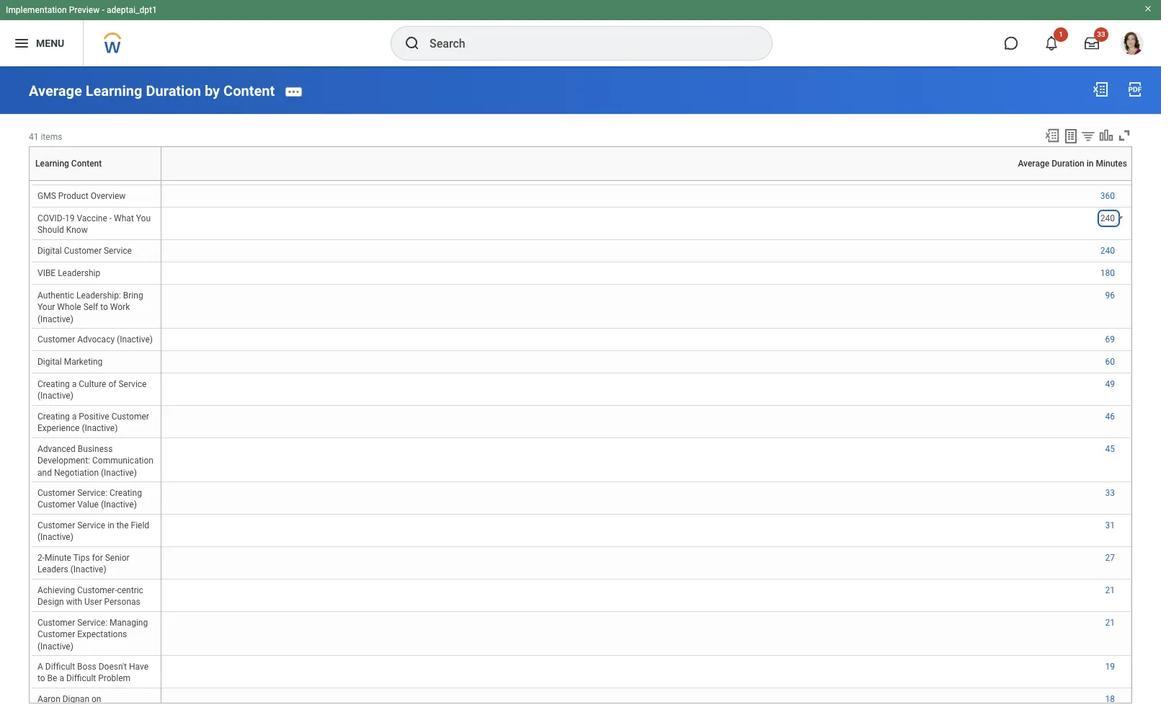 Task type: locate. For each thing, give the bounding box(es) containing it.
service down the what
[[104, 246, 132, 256]]

1 21 from the top
[[1105, 586, 1115, 596]]

difficult up be
[[45, 662, 75, 672]]

2 240 from the top
[[1101, 246, 1115, 256]]

(inactive) up minute in the left of the page
[[37, 532, 73, 542]]

personas
[[104, 597, 140, 607]]

33 inside menu banner
[[1097, 30, 1106, 38]]

-
[[102, 5, 105, 15], [109, 214, 112, 224]]

180
[[1101, 268, 1115, 279]]

21 up 19
[[1105, 618, 1115, 628]]

1 vertical spatial 240
[[1101, 246, 1115, 256]]

development:
[[37, 456, 90, 466]]

1 vertical spatial average
[[1018, 158, 1050, 169]]

managing
[[110, 618, 148, 628]]

96 button
[[1105, 290, 1117, 302]]

0 vertical spatial digital
[[37, 246, 62, 256]]

service right of
[[119, 379, 147, 390]]

notifications element
[[1128, 29, 1140, 40]]

(inactive) inside 2-minute tips for senior leaders (inactive)
[[70, 565, 106, 575]]

1 horizontal spatial average
[[1018, 158, 1050, 169]]

experience
[[37, 423, 80, 434]]

(inactive) down positive
[[82, 423, 118, 434]]

(inactive) down tips
[[70, 565, 106, 575]]

creating inside "creating a culture of service (inactive)"
[[37, 379, 70, 390]]

0 horizontal spatial in
[[108, 521, 114, 531]]

average learning duration by content
[[29, 82, 275, 99]]

1 button
[[1036, 27, 1068, 59]]

(inactive) inside advanced business development: communication and negotiation (inactive)
[[101, 468, 137, 478]]

a difficult boss doesn't have to be a difficult problem
[[37, 662, 151, 684]]

(inactive) up a
[[37, 641, 73, 651]]

33 button
[[1076, 27, 1109, 59], [1105, 488, 1117, 499]]

covid-19 vaccine - what you should know
[[37, 214, 153, 235]]

creating up experience
[[37, 412, 70, 422]]

60
[[1105, 357, 1115, 367]]

21 button down 27 "button"
[[1105, 585, 1117, 596]]

menu button
[[0, 20, 83, 66]]

average down export to excel image
[[1018, 158, 1050, 169]]

content inside row element
[[71, 158, 102, 169]]

1 vertical spatial service
[[119, 379, 147, 390]]

creating for creating a positive customer experience (inactive)
[[37, 412, 70, 422]]

0 vertical spatial in
[[1087, 158, 1094, 169]]

know
[[66, 225, 88, 235]]

and
[[37, 468, 52, 478]]

19 vaccine
[[65, 214, 107, 224]]

240 inside dropdown button
[[1101, 214, 1115, 224]]

a inside a difficult boss doesn't have to be a difficult problem
[[59, 674, 64, 684]]

0 vertical spatial to
[[100, 302, 108, 312]]

content right by
[[224, 82, 275, 99]]

service inside customer service in the field (inactive)
[[77, 521, 105, 531]]

0 vertical spatial service
[[104, 246, 132, 256]]

difficult down boss
[[66, 674, 96, 684]]

0 vertical spatial 21 button
[[1105, 585, 1117, 596]]

culture
[[79, 379, 106, 390]]

service: up value
[[77, 488, 107, 498]]

learning content
[[35, 158, 102, 169]]

21 button
[[1105, 585, 1117, 596], [1105, 617, 1117, 629]]

0 vertical spatial service:
[[77, 488, 107, 498]]

41
[[29, 132, 39, 142]]

0 horizontal spatial duration
[[146, 82, 201, 99]]

service
[[104, 246, 132, 256], [119, 379, 147, 390], [77, 521, 105, 531]]

view printable version (pdf) image
[[1127, 81, 1144, 98]]

(inactive) inside customer service: managing customer expectations (inactive)
[[37, 641, 73, 651]]

learning
[[86, 82, 142, 99], [35, 158, 69, 169]]

average up 'items'
[[29, 82, 82, 99]]

0 vertical spatial 33 button
[[1076, 27, 1109, 59]]

2 21 from the top
[[1105, 618, 1115, 628]]

1 horizontal spatial content
[[224, 82, 275, 99]]

21 down 27 "button"
[[1105, 586, 1115, 596]]

2 vertical spatial service
[[77, 521, 105, 531]]

(inactive) inside customer service: creating customer value (inactive)
[[101, 500, 137, 510]]

service: inside customer service: creating customer value (inactive)
[[77, 488, 107, 498]]

(inactive) down 'communication'
[[101, 468, 137, 478]]

18
[[1105, 694, 1115, 705]]

duration left by
[[146, 82, 201, 99]]

doesn't
[[99, 662, 127, 672]]

to
[[100, 302, 108, 312], [37, 674, 45, 684]]

to left be
[[37, 674, 45, 684]]

33 up '31'
[[1105, 488, 1115, 498]]

180 button
[[1101, 268, 1117, 279]]

33 button inside menu banner
[[1076, 27, 1109, 59]]

(inactive) down your
[[37, 314, 73, 324]]

1 vertical spatial a
[[72, 412, 77, 422]]

a inside the 'creating a positive customer experience (inactive)'
[[72, 412, 77, 422]]

1 vertical spatial learning
[[35, 158, 69, 169]]

a up experience
[[72, 412, 77, 422]]

1 vertical spatial service:
[[77, 618, 107, 628]]

Search Workday  search field
[[430, 27, 742, 59]]

1 vertical spatial 21 button
[[1105, 617, 1117, 629]]

gms product overview
[[37, 191, 126, 201]]

minutes
[[1096, 158, 1127, 169]]

- right preview
[[102, 5, 105, 15]]

2 service: from the top
[[77, 618, 107, 628]]

240 down 360 'button'
[[1101, 214, 1115, 224]]

2 digital from the top
[[37, 357, 62, 367]]

33 left "notifications" element
[[1097, 30, 1106, 38]]

a inside "creating a culture of service (inactive)"
[[72, 379, 77, 390]]

creating
[[37, 379, 70, 390], [37, 412, 70, 422], [110, 488, 142, 498]]

customer inside the 'creating a positive customer experience (inactive)'
[[111, 412, 149, 422]]

to down leadership:
[[100, 302, 108, 312]]

0 horizontal spatial to
[[37, 674, 45, 684]]

leadership
[[58, 268, 100, 279]]

items
[[41, 132, 62, 142]]

a right be
[[59, 674, 64, 684]]

a for culture
[[72, 379, 77, 390]]

0 vertical spatial 33
[[1097, 30, 1106, 38]]

1 horizontal spatial -
[[109, 214, 112, 224]]

96
[[1105, 291, 1115, 301]]

1 21 button from the top
[[1105, 585, 1117, 596]]

1 vertical spatial duration
[[1052, 158, 1085, 169]]

digital customer service
[[37, 246, 132, 256]]

- left the what
[[109, 214, 112, 224]]

46 button
[[1105, 411, 1117, 423]]

your
[[37, 302, 55, 312]]

- for adeptai_dpt1
[[102, 5, 105, 15]]

1 vertical spatial -
[[109, 214, 112, 224]]

1 vertical spatial content
[[71, 158, 102, 169]]

(inactive) inside customer service in the field (inactive)
[[37, 532, 73, 542]]

creating down digital marketing
[[37, 379, 70, 390]]

1 vertical spatial 21
[[1105, 618, 1115, 628]]

240 up 180 on the top
[[1101, 246, 1115, 256]]

0 vertical spatial average
[[29, 82, 82, 99]]

toolbar inside average learning duration by content main content
[[1038, 127, 1132, 146]]

profile logan mcneil image
[[1121, 32, 1144, 58]]

1 digital from the top
[[37, 246, 62, 256]]

(inactive) up the
[[101, 500, 137, 510]]

toolbar
[[1038, 127, 1132, 146]]

- for what
[[109, 214, 112, 224]]

1 vertical spatial in
[[108, 521, 114, 531]]

average learning duration by content main content
[[0, 66, 1161, 715]]

service: inside customer service: managing customer expectations (inactive)
[[77, 618, 107, 628]]

product
[[58, 191, 88, 201]]

360 button
[[1101, 191, 1117, 202]]

content up 'certification' on the left of page
[[71, 158, 102, 169]]

digital left marketing
[[37, 357, 62, 367]]

inbox large image
[[1085, 36, 1099, 50]]

bring
[[123, 291, 143, 301]]

average duration in minutes
[[1018, 158, 1127, 169]]

0 vertical spatial creating
[[37, 379, 70, 390]]

0 vertical spatial duration
[[146, 82, 201, 99]]

aaron
[[37, 694, 60, 705]]

2 vertical spatial a
[[59, 674, 64, 684]]

be
[[47, 674, 57, 684]]

0 vertical spatial 240
[[1101, 214, 1115, 224]]

service: for expectations
[[77, 618, 107, 628]]

0 vertical spatial -
[[102, 5, 105, 15]]

with
[[66, 597, 82, 607]]

average for average duration in minutes
[[1018, 158, 1050, 169]]

internal
[[120, 159, 149, 169]]

digital down "should" on the top of the page
[[37, 246, 62, 256]]

a
[[37, 662, 43, 672]]

240 inside button
[[1101, 246, 1115, 256]]

vibe
[[37, 268, 56, 279]]

service: for value
[[77, 488, 107, 498]]

2-minute tips for senior leaders (inactive)
[[37, 553, 132, 575]]

33 button up '31'
[[1105, 488, 1117, 499]]

1 vertical spatial digital
[[37, 357, 62, 367]]

content
[[224, 82, 275, 99], [71, 158, 102, 169]]

(inactive) up experience
[[37, 391, 73, 401]]

1 240 from the top
[[1101, 214, 1115, 224]]

customer advocacy (inactive)
[[37, 335, 153, 345]]

0 horizontal spatial learning
[[35, 158, 69, 169]]

33 button right 1 at right
[[1076, 27, 1109, 59]]

1 horizontal spatial learning
[[86, 82, 142, 99]]

1 service: from the top
[[77, 488, 107, 498]]

in for the
[[108, 521, 114, 531]]

in inside customer service in the field (inactive)
[[108, 521, 114, 531]]

value
[[77, 500, 99, 510]]

work
[[110, 302, 130, 312]]

creating down 'communication'
[[110, 488, 142, 498]]

a for positive
[[72, 412, 77, 422]]

- inside covid-19 vaccine - what you should know
[[109, 214, 112, 224]]

difficult
[[45, 662, 75, 672], [66, 674, 96, 684]]

what
[[114, 214, 134, 224]]

creating for creating a culture of service (inactive)
[[37, 379, 70, 390]]

creating inside the 'creating a positive customer experience (inactive)'
[[37, 412, 70, 422]]

- inside menu banner
[[102, 5, 105, 15]]

service down value
[[77, 521, 105, 531]]

21 for 1st 21 button from the bottom
[[1105, 618, 1115, 628]]

leadership:
[[76, 291, 121, 301]]

31
[[1105, 521, 1115, 531]]

2 vertical spatial creating
[[110, 488, 142, 498]]

0 horizontal spatial content
[[71, 158, 102, 169]]

1 vertical spatial 33
[[1105, 488, 1115, 498]]

customer inside customer service in the field (inactive)
[[37, 521, 75, 531]]

21 button up 19
[[1105, 617, 1117, 629]]

service: up expectations
[[77, 618, 107, 628]]

in left the
[[108, 521, 114, 531]]

in left minutes
[[1087, 158, 1094, 169]]

0 vertical spatial content
[[224, 82, 275, 99]]

1 horizontal spatial to
[[100, 302, 108, 312]]

duration down export to worksheets icon
[[1052, 158, 1085, 169]]

0 horizontal spatial average
[[29, 82, 82, 99]]

18 button
[[1105, 694, 1117, 705]]

digital for digital customer service
[[37, 246, 62, 256]]

1 horizontal spatial duration
[[1052, 158, 1085, 169]]

1 vertical spatial creating
[[37, 412, 70, 422]]

customer
[[64, 246, 102, 256], [37, 335, 75, 345], [111, 412, 149, 422], [37, 488, 75, 498], [37, 500, 75, 510], [37, 521, 75, 531], [37, 618, 75, 628], [37, 630, 75, 640]]

0 vertical spatial a
[[72, 379, 77, 390]]

a left "culture"
[[72, 379, 77, 390]]

by
[[205, 82, 220, 99]]

0 horizontal spatial -
[[102, 5, 105, 15]]

marketing
[[64, 357, 103, 367]]

46
[[1105, 412, 1115, 422]]

0 vertical spatial 21
[[1105, 586, 1115, 596]]

communication
[[92, 456, 154, 466]]

achieving
[[37, 586, 75, 596]]

1 horizontal spatial in
[[1087, 158, 1094, 169]]

27
[[1105, 553, 1115, 563]]

in
[[1087, 158, 1094, 169], [108, 521, 114, 531]]

authentic leadership: bring your whole self to work (inactive)
[[37, 291, 145, 324]]

1 vertical spatial to
[[37, 674, 45, 684]]

45 button
[[1105, 444, 1117, 455]]



Task type: vqa. For each thing, say whether or not it's contained in the screenshot.
2nd 240
yes



Task type: describe. For each thing, give the bounding box(es) containing it.
to inside a difficult boss doesn't have to be a difficult problem
[[37, 674, 45, 684]]

31 button
[[1105, 520, 1117, 532]]

advocacy
[[77, 335, 115, 345]]

2-
[[37, 553, 45, 563]]

vibe leadership
[[37, 268, 100, 279]]

19 button
[[1105, 661, 1117, 673]]

service inside "creating a culture of service (inactive)"
[[119, 379, 147, 390]]

(inactive) inside "creating a culture of service (inactive)"
[[37, 391, 73, 401]]

negotiation
[[54, 468, 99, 478]]

menu
[[36, 37, 64, 49]]

have
[[129, 662, 149, 672]]

positive
[[79, 412, 109, 422]]

should
[[37, 225, 64, 235]]

covid-
[[37, 214, 65, 224]]

the
[[117, 521, 129, 531]]

240 button
[[1101, 245, 1117, 257]]

customer service: creating customer value (inactive)
[[37, 488, 144, 510]]

business
[[78, 444, 113, 454]]

overview
[[91, 191, 126, 201]]

customer-
[[77, 586, 117, 596]]

49 button
[[1105, 379, 1117, 390]]

240 button
[[1101, 213, 1117, 225]]

close environment banner image
[[1144, 4, 1153, 13]]

implementation
[[6, 5, 67, 15]]

21 for 2nd 21 button from the bottom
[[1105, 586, 1115, 596]]

1
[[1059, 30, 1063, 38]]

expectations
[[77, 630, 127, 640]]

field
[[131, 521, 149, 531]]

user
[[84, 597, 102, 607]]

2 21 button from the top
[[1105, 617, 1117, 629]]

49
[[1105, 379, 1115, 390]]

of
[[108, 379, 116, 390]]

average for average learning duration by content
[[29, 82, 82, 99]]

for
[[92, 553, 103, 563]]

69 button
[[1105, 334, 1117, 346]]

in for minutes
[[1087, 158, 1094, 169]]

240 for 240 button
[[1101, 246, 1115, 256]]

project
[[37, 159, 65, 169]]

tips
[[73, 553, 90, 563]]

minute
[[45, 553, 71, 563]]

digital marketing
[[37, 357, 103, 367]]

self
[[83, 302, 98, 312]]

certification
[[37, 170, 84, 181]]

learning inside row element
[[35, 158, 69, 169]]

60 button
[[1105, 356, 1117, 368]]

preview
[[69, 5, 100, 15]]

adeptai_dpt1
[[107, 5, 157, 15]]

customer service in the field (inactive)
[[37, 521, 151, 542]]

customer service: managing customer expectations (inactive)
[[37, 618, 150, 651]]

(inactive) inside the 'creating a positive customer experience (inactive)'
[[82, 423, 118, 434]]

project management internal certification
[[37, 159, 151, 181]]

gms
[[37, 191, 56, 201]]

boss
[[77, 662, 96, 672]]

creating inside customer service: creating customer value (inactive)
[[110, 488, 142, 498]]

advanced business development: communication and negotiation (inactive)
[[37, 444, 156, 478]]

(inactive) inside authentic leadership: bring your whole self to work (inactive)
[[37, 314, 73, 324]]

export to excel image
[[1045, 127, 1060, 143]]

menu banner
[[0, 0, 1161, 66]]

whole
[[57, 302, 81, 312]]

design
[[37, 597, 64, 607]]

advanced
[[37, 444, 76, 454]]

fullscreen image
[[1117, 127, 1132, 143]]

45
[[1105, 444, 1115, 454]]

19
[[1105, 662, 1115, 672]]

search image
[[404, 35, 421, 52]]

to inside authentic leadership: bring your whole self to work (inactive)
[[100, 302, 108, 312]]

average learning duration by content link
[[29, 82, 275, 99]]

1 vertical spatial 33 button
[[1105, 488, 1117, 499]]

0 vertical spatial difficult
[[45, 662, 75, 672]]

you
[[136, 214, 151, 224]]

(inactive) down work in the top of the page
[[117, 335, 153, 345]]

justify image
[[13, 35, 30, 52]]

digital for digital marketing
[[37, 357, 62, 367]]

achieving customer-centric design with user personas
[[37, 586, 146, 607]]

240 for 240 dropdown button
[[1101, 214, 1115, 224]]

expand/collapse chart image
[[1099, 127, 1114, 143]]

69
[[1105, 335, 1115, 345]]

transformational
[[37, 706, 104, 715]]

export to worksheets image
[[1063, 127, 1080, 145]]

dignan
[[63, 694, 89, 705]]

row element
[[31, 147, 164, 180]]

41 items
[[29, 132, 62, 142]]

centric
[[117, 586, 143, 596]]

27 button
[[1105, 552, 1117, 564]]

select to filter grid data image
[[1081, 128, 1096, 143]]

senior
[[105, 553, 129, 563]]

1 vertical spatial difficult
[[66, 674, 96, 684]]

notifications large image
[[1045, 36, 1059, 50]]

authentic
[[37, 291, 74, 301]]

leaders
[[37, 565, 68, 575]]

on
[[92, 694, 101, 705]]

implementation preview -   adeptai_dpt1
[[6, 5, 157, 15]]

33 inside average learning duration by content main content
[[1105, 488, 1115, 498]]

management
[[67, 159, 118, 169]]

0 vertical spatial learning
[[86, 82, 142, 99]]

creating a culture of service (inactive)
[[37, 379, 149, 401]]

export to excel image
[[1092, 81, 1109, 98]]

aaron dignan on transformational chang
[[37, 694, 137, 715]]



